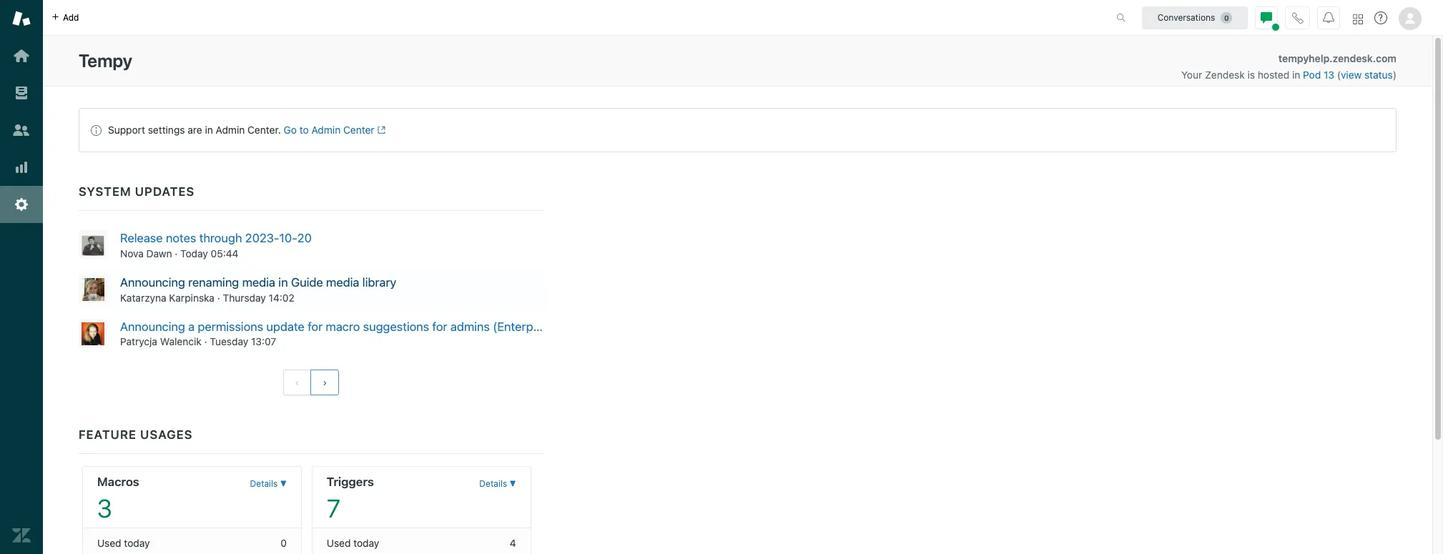 Task type: locate. For each thing, give the bounding box(es) containing it.
used down 7
[[327, 538, 351, 550]]

suggestions
[[363, 319, 429, 334]]

karpinska
[[169, 292, 215, 304]]

button displays agent's chat status as online. image
[[1261, 12, 1273, 23]]

1 horizontal spatial for
[[432, 319, 448, 334]]

details
[[250, 479, 278, 490], [480, 479, 507, 490]]

used down 3
[[97, 538, 121, 550]]

katarzyna karpinska
[[120, 292, 215, 304]]

admins
[[451, 319, 490, 334]]

2 details ▼ from the left
[[480, 479, 516, 490]]

14:02
[[269, 292, 295, 304]]

2 used from the left
[[327, 538, 351, 550]]

▼ up 4
[[510, 479, 516, 490]]

triggers
[[327, 475, 374, 490]]

usages
[[140, 428, 193, 442]]

0 horizontal spatial media
[[242, 275, 275, 290]]

1 horizontal spatial details
[[480, 479, 507, 490]]

used for 3
[[97, 538, 121, 550]]

are
[[188, 124, 202, 136]]

2 ▼ from the left
[[510, 479, 516, 490]]

notes
[[166, 231, 196, 245]]

▼ for 3
[[280, 479, 287, 490]]

announcing a permissions update for macro suggestions for admins (enterprise only)
[[120, 319, 583, 334]]

admin right to
[[312, 124, 341, 136]]

1 horizontal spatial ▼
[[510, 479, 516, 490]]

zendesk support image
[[12, 9, 31, 28]]

details ▼ up 4
[[480, 479, 516, 490]]

20
[[297, 231, 312, 245]]

status containing support settings are in admin center.
[[79, 108, 1397, 152]]

13:07
[[251, 336, 276, 348]]

2 admin from the left
[[312, 124, 341, 136]]

0 horizontal spatial in
[[205, 124, 213, 136]]

0 vertical spatial announcing
[[120, 275, 185, 290]]

tuesday 13:07
[[210, 336, 276, 348]]

support settings are in admin center.
[[108, 124, 281, 136]]

status
[[1365, 69, 1393, 81]]

2 used today from the left
[[327, 538, 379, 550]]

0 horizontal spatial used
[[97, 538, 121, 550]]

.zendesk.com
[[1330, 52, 1397, 64]]

zendesk image
[[12, 527, 31, 545]]

triggers 7
[[327, 475, 374, 523]]

announcing up katarzyna
[[120, 275, 185, 290]]

feature usages
[[79, 428, 193, 442]]

pod
[[1304, 69, 1322, 81]]

announcing for announcing renaming media in guide media library
[[120, 275, 185, 290]]

update
[[266, 319, 305, 334]]

admin
[[216, 124, 245, 136], [312, 124, 341, 136]]

admin image
[[12, 195, 31, 214]]

2023-
[[245, 231, 279, 245]]

in left pod
[[1293, 69, 1301, 81]]

1 horizontal spatial today
[[354, 538, 379, 550]]

1 announcing from the top
[[120, 275, 185, 290]]

announcing up the patrycja walencik at the left bottom of the page
[[120, 319, 185, 334]]

dawn
[[146, 247, 172, 260]]

1 horizontal spatial media
[[326, 275, 359, 290]]

(
[[1338, 69, 1341, 81]]

0 vertical spatial in
[[1293, 69, 1301, 81]]

0 horizontal spatial used today
[[97, 538, 150, 550]]

today down macros 3
[[124, 538, 150, 550]]

0 horizontal spatial admin
[[216, 124, 245, 136]]

0 horizontal spatial details ▼
[[250, 479, 287, 490]]

used today down 7
[[327, 538, 379, 550]]

2 horizontal spatial in
[[1293, 69, 1301, 81]]

1 horizontal spatial admin
[[312, 124, 341, 136]]

1 details ▼ from the left
[[250, 479, 287, 490]]

go to admin center
[[284, 124, 375, 136]]

katarzyna
[[120, 292, 166, 304]]

1 details from the left
[[250, 479, 278, 490]]

only)
[[556, 319, 583, 334]]

used today down 3
[[97, 538, 150, 550]]

center
[[343, 124, 375, 136]]

add
[[63, 12, 79, 23]]

patrycja
[[120, 336, 157, 348]]

▼ for 7
[[510, 479, 516, 490]]

details for 3
[[250, 479, 278, 490]]

‹ button
[[283, 370, 312, 396]]

a
[[188, 319, 195, 334]]

1 used today from the left
[[97, 538, 150, 550]]

details ▼ up 0
[[250, 479, 287, 490]]

)
[[1393, 69, 1397, 81]]

media right guide
[[326, 275, 359, 290]]

announcing
[[120, 275, 185, 290], [120, 319, 185, 334]]

center.
[[248, 124, 281, 136]]

reporting image
[[12, 158, 31, 177]]

media up thursday 14:02
[[242, 275, 275, 290]]

for left the macro
[[308, 319, 323, 334]]

1 ▼ from the left
[[280, 479, 287, 490]]

2 details from the left
[[480, 479, 507, 490]]

details ▼
[[250, 479, 287, 490], [480, 479, 516, 490]]

macros
[[97, 475, 139, 490]]

1 used from the left
[[97, 538, 121, 550]]

2 vertical spatial in
[[279, 275, 288, 290]]

0 horizontal spatial ▼
[[280, 479, 287, 490]]

0 horizontal spatial details
[[250, 479, 278, 490]]

main element
[[0, 0, 43, 554]]

0 horizontal spatial today
[[124, 538, 150, 550]]

0 horizontal spatial for
[[308, 319, 323, 334]]

▼
[[280, 479, 287, 490], [510, 479, 516, 490]]

in
[[1293, 69, 1301, 81], [205, 124, 213, 136], [279, 275, 288, 290]]

announcing for announcing a permissions update for macro suggestions for admins (enterprise only)
[[120, 319, 185, 334]]

media
[[242, 275, 275, 290], [326, 275, 359, 290]]

for
[[308, 319, 323, 334], [432, 319, 448, 334]]

system updates
[[79, 185, 195, 199]]

1 horizontal spatial in
[[279, 275, 288, 290]]

2 announcing from the top
[[120, 319, 185, 334]]

▼ up 0
[[280, 479, 287, 490]]

today
[[124, 538, 150, 550], [354, 538, 379, 550]]

to
[[300, 124, 309, 136]]

settings
[[148, 124, 185, 136]]

1 horizontal spatial details ▼
[[480, 479, 516, 490]]

details for 7
[[480, 479, 507, 490]]

in up 14:02
[[279, 275, 288, 290]]

used
[[97, 538, 121, 550], [327, 538, 351, 550]]

view
[[1341, 69, 1362, 81]]

today down triggers 7
[[354, 538, 379, 550]]

›
[[323, 377, 327, 389]]

for left the admins on the bottom left
[[432, 319, 448, 334]]

get help image
[[1375, 11, 1388, 24]]

7
[[327, 494, 341, 523]]

used today
[[97, 538, 150, 550], [327, 538, 379, 550]]

in right "are"
[[205, 124, 213, 136]]

status
[[79, 108, 1397, 152]]

admin left center.
[[216, 124, 245, 136]]

conversations button
[[1143, 6, 1248, 29]]

1 vertical spatial announcing
[[120, 319, 185, 334]]

1 horizontal spatial used
[[327, 538, 351, 550]]

tempyhelp .zendesk.com your zendesk is hosted in pod 13 ( view status )
[[1182, 52, 1397, 81]]

1 today from the left
[[124, 538, 150, 550]]

release
[[120, 231, 163, 245]]

customers image
[[12, 121, 31, 140]]

tempy
[[79, 50, 132, 71]]

2 today from the left
[[354, 538, 379, 550]]

1 vertical spatial in
[[205, 124, 213, 136]]

1 horizontal spatial used today
[[327, 538, 379, 550]]



Task type: describe. For each thing, give the bounding box(es) containing it.
in inside tempyhelp .zendesk.com your zendesk is hosted in pod 13 ( view status )
[[1293, 69, 1301, 81]]

release notes through 2023-10-20
[[120, 231, 312, 245]]

2 for from the left
[[432, 319, 448, 334]]

go to admin center link
[[284, 124, 386, 136]]

hosted
[[1258, 69, 1290, 81]]

feature
[[79, 428, 137, 442]]

today 05:44
[[180, 247, 239, 260]]

renaming
[[188, 275, 239, 290]]

used today for 3
[[97, 538, 150, 550]]

views image
[[12, 84, 31, 102]]

1 media from the left
[[242, 275, 275, 290]]

thursday
[[223, 292, 266, 304]]

tuesday
[[210, 336, 248, 348]]

is
[[1248, 69, 1256, 81]]

in for support settings are in admin center.
[[205, 124, 213, 136]]

today for 3
[[124, 538, 150, 550]]

zendesk products image
[[1354, 14, 1364, 24]]

patrycja walencik
[[120, 336, 202, 348]]

permissions
[[198, 319, 263, 334]]

(opens in a new tab) image
[[375, 126, 386, 135]]

1 admin from the left
[[216, 124, 245, 136]]

zendesk
[[1205, 69, 1245, 81]]

system
[[79, 185, 131, 199]]

through
[[199, 231, 242, 245]]

library
[[363, 275, 397, 290]]

announcing renaming media in guide media library
[[120, 275, 397, 290]]

macro
[[326, 319, 360, 334]]

10-
[[279, 231, 297, 245]]

add button
[[43, 0, 88, 35]]

today
[[180, 247, 208, 260]]

05:44
[[211, 247, 239, 260]]

‹
[[295, 377, 299, 389]]

notifications image
[[1324, 12, 1335, 23]]

3
[[97, 494, 112, 523]]

0
[[281, 538, 287, 550]]

details ▼ for 7
[[480, 479, 516, 490]]

walencik
[[160, 336, 202, 348]]

macros 3
[[97, 475, 139, 523]]

nova
[[120, 247, 144, 260]]

details ▼ for 3
[[250, 479, 287, 490]]

updates
[[135, 185, 195, 199]]

today for 7
[[354, 538, 379, 550]]

used for 7
[[327, 538, 351, 550]]

view status link
[[1341, 69, 1393, 81]]

in for announcing renaming media in guide media library
[[279, 275, 288, 290]]

2 media from the left
[[326, 275, 359, 290]]

tempyhelp
[[1279, 52, 1330, 64]]

support
[[108, 124, 145, 136]]

thursday 14:02
[[223, 292, 295, 304]]

guide
[[291, 275, 323, 290]]

› button
[[311, 370, 339, 396]]

get started image
[[12, 47, 31, 65]]

13
[[1324, 69, 1335, 81]]

1 for from the left
[[308, 319, 323, 334]]

your
[[1182, 69, 1203, 81]]

nova dawn
[[120, 247, 172, 260]]

4
[[510, 538, 516, 550]]

used today for 7
[[327, 538, 379, 550]]

(enterprise
[[493, 319, 553, 334]]

go
[[284, 124, 297, 136]]

pod 13 link
[[1304, 69, 1338, 81]]

conversations
[[1158, 12, 1216, 23]]



Task type: vqa. For each thing, say whether or not it's contained in the screenshot.
library on the left
yes



